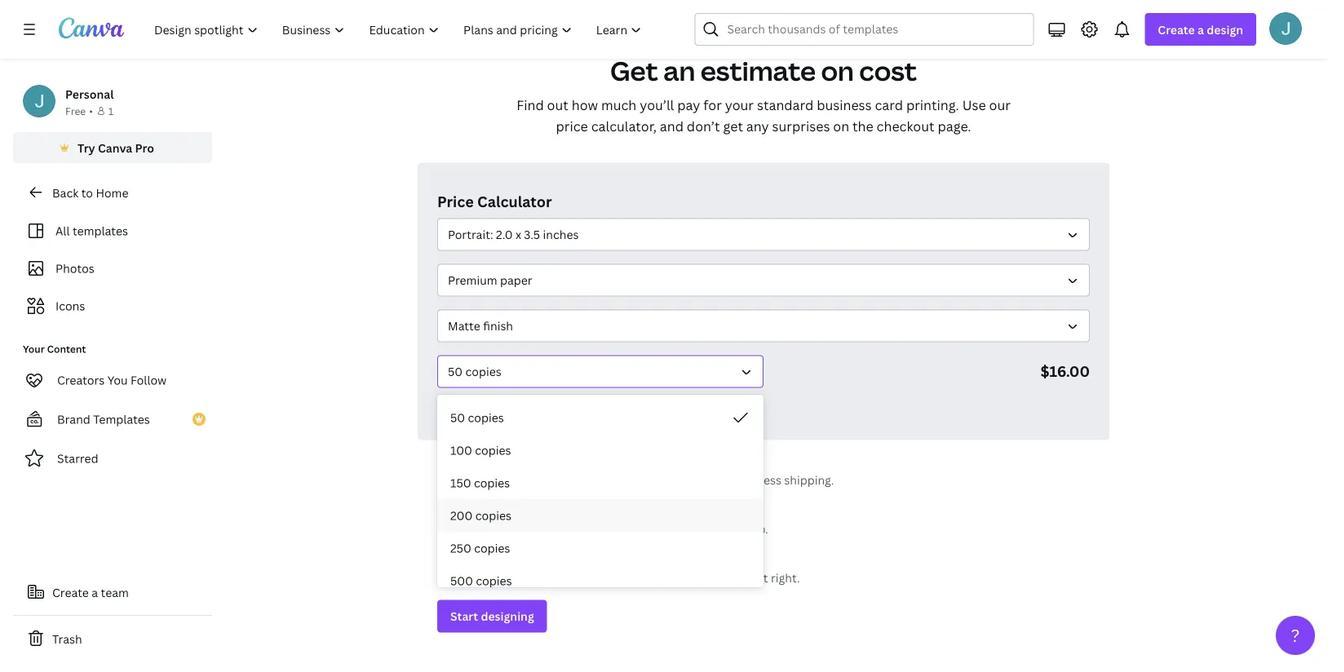 Task type: describe. For each thing, give the bounding box(es) containing it.
Premium paper button
[[438, 264, 1091, 297]]

back
[[52, 185, 79, 200]]

canva
[[98, 140, 132, 156]]

get inside get an estimate on cost find out how much you'll pay for your standard business card printing. use our price calculator, and don't get any surprises on the checkout page.
[[611, 53, 659, 88]]

content
[[47, 342, 86, 356]]

prints
[[521, 473, 553, 488]]

•
[[89, 104, 93, 118]]

100 copies button
[[438, 434, 764, 467]]

happiness
[[470, 553, 529, 568]]

don't
[[687, 117, 720, 135]]

in inside the 24/7 support our support team is on standby in case you need help.
[[647, 522, 658, 537]]

starred link
[[13, 442, 212, 475]]

page.
[[938, 117, 972, 135]]

price
[[438, 192, 474, 212]]

try
[[78, 140, 95, 156]]

on inside the 24/7 support our support team is on standby in case you need help.
[[583, 522, 597, 537]]

?
[[1292, 624, 1301, 647]]

creators
[[57, 373, 105, 388]]

? button
[[1277, 616, 1316, 655]]

a for team
[[92, 585, 98, 600]]

happiness guarantee if you're not happy with your order, we want to make it right.
[[470, 553, 801, 586]]

matte
[[448, 318, 481, 334]]

0 vertical spatial 50
[[448, 364, 463, 380]]

happy
[[540, 571, 574, 586]]

portrait: 2.0 x 3.5 inches
[[448, 227, 579, 243]]

top level navigation element
[[144, 13, 656, 46]]

business inside free delivery get your prints in 5 business days, or 2 days with express shipping.
[[579, 473, 627, 488]]

your inside free delivery get your prints in 5 business days, or 2 days with express shipping.
[[493, 473, 518, 488]]

copies for 250 copies option
[[474, 541, 510, 556]]

business inside get an estimate on cost find out how much you'll pay for your standard business card printing. use our price calculator, and don't get any surprises on the checkout page.
[[817, 96, 872, 114]]

for
[[704, 96, 722, 114]]

design
[[1208, 22, 1244, 37]]

create a team
[[52, 585, 129, 600]]

list box containing 50 copies
[[438, 402, 764, 669]]

photos link
[[23, 253, 202, 284]]

standard
[[757, 96, 814, 114]]

photos
[[56, 261, 94, 276]]

want
[[685, 571, 712, 586]]

make
[[729, 571, 758, 586]]

with inside "happiness guarantee if you're not happy with your order, we want to make it right."
[[577, 571, 601, 586]]

any
[[747, 117, 769, 135]]

250 copies
[[451, 541, 510, 556]]

$16.00
[[1041, 362, 1091, 382]]

john smith image
[[1270, 12, 1303, 45]]

200 copies option
[[438, 500, 764, 532]]

100 copies option
[[438, 434, 764, 467]]

view more print options link
[[438, 395, 1091, 411]]

1 50 copies button from the top
[[438, 356, 764, 388]]

premium paper
[[448, 273, 533, 288]]

calculator
[[478, 192, 552, 212]]

free for free •
[[65, 104, 86, 118]]

500 copies
[[451, 573, 512, 589]]

templates
[[73, 223, 128, 239]]

portrait:
[[448, 227, 494, 243]]

free delivery get your prints in 5 business days, or 2 days with express shipping.
[[470, 455, 835, 488]]

to inside "happiness guarantee if you're not happy with your order, we want to make it right."
[[714, 571, 726, 586]]

and
[[660, 117, 684, 135]]

find
[[517, 96, 544, 114]]

x
[[516, 227, 522, 243]]

all templates
[[56, 223, 128, 239]]

Portrait: 2.0 x 3.5 inches button
[[438, 218, 1091, 251]]

price calculator
[[438, 192, 552, 212]]

150 copies button
[[438, 467, 764, 500]]

50 copies inside option
[[451, 410, 504, 426]]

200 copies button
[[438, 500, 764, 532]]

estimate
[[701, 53, 816, 88]]

create for create a design
[[1159, 22, 1196, 37]]

back to home link
[[13, 176, 212, 209]]

start designing link
[[438, 600, 547, 633]]

cost
[[860, 53, 918, 88]]

options
[[528, 396, 564, 409]]

premium
[[448, 273, 498, 288]]

printing.
[[907, 96, 960, 114]]

copies down more
[[468, 410, 504, 426]]

days
[[685, 473, 710, 488]]

your
[[23, 342, 45, 356]]

or
[[661, 473, 673, 488]]

free for free delivery get your prints in 5 business days, or 2 days with express shipping.
[[470, 455, 495, 470]]

all templates link
[[23, 215, 202, 247]]

creators you follow link
[[13, 364, 212, 397]]

all
[[56, 223, 70, 239]]

home
[[96, 185, 129, 200]]

express
[[740, 473, 782, 488]]

price
[[556, 117, 588, 135]]

creators you follow
[[57, 373, 167, 388]]

copies for 500 copies option
[[476, 573, 512, 589]]

matte finish
[[448, 318, 513, 334]]

Search search field
[[728, 14, 1024, 45]]

delivery
[[497, 455, 543, 470]]

0 vertical spatial 50 copies
[[448, 364, 502, 380]]

0 vertical spatial support
[[497, 504, 541, 519]]

create a team button
[[13, 576, 212, 609]]

card
[[875, 96, 904, 114]]

team inside the 24/7 support our support team is on standby in case you need help.
[[540, 522, 568, 537]]



Task type: vqa. For each thing, say whether or not it's contained in the screenshot.
Purchase
no



Task type: locate. For each thing, give the bounding box(es) containing it.
icons
[[56, 298, 85, 314]]

not
[[518, 571, 537, 586]]

0 vertical spatial create
[[1159, 22, 1196, 37]]

brand templates
[[57, 412, 150, 427]]

an
[[664, 53, 696, 88]]

your content
[[23, 342, 86, 356]]

150
[[451, 475, 471, 491]]

on left the cost
[[822, 53, 855, 88]]

you'll
[[640, 96, 674, 114]]

you
[[108, 373, 128, 388]]

right.
[[771, 571, 801, 586]]

200
[[451, 508, 473, 524]]

Matte finish button
[[438, 310, 1091, 343]]

help.
[[742, 522, 769, 537]]

a for design
[[1198, 22, 1205, 37]]

pay
[[678, 96, 701, 114]]

50 copies up more
[[448, 364, 502, 380]]

brand
[[57, 412, 90, 427]]

our
[[990, 96, 1011, 114]]

1 horizontal spatial get
[[611, 53, 659, 88]]

create up trash
[[52, 585, 89, 600]]

0 horizontal spatial business
[[579, 473, 627, 488]]

the
[[853, 117, 874, 135]]

5
[[569, 473, 576, 488]]

0 horizontal spatial get
[[470, 473, 490, 488]]

50
[[448, 364, 463, 380], [451, 410, 465, 426]]

2
[[676, 473, 682, 488]]

get down 100 copies
[[470, 473, 490, 488]]

view
[[451, 396, 473, 409]]

to right the back
[[81, 185, 93, 200]]

need
[[711, 522, 739, 537]]

2 50 copies button from the top
[[438, 402, 764, 434]]

free inside free delivery get your prints in 5 business days, or 2 days with express shipping.
[[470, 455, 495, 470]]

copies inside option
[[474, 475, 510, 491]]

1 vertical spatial 50
[[451, 410, 465, 426]]

0 horizontal spatial team
[[101, 585, 129, 600]]

get up much
[[611, 53, 659, 88]]

in
[[556, 473, 566, 488], [647, 522, 658, 537]]

copies right 200
[[476, 508, 512, 524]]

start
[[451, 609, 478, 625]]

2 vertical spatial your
[[604, 571, 629, 586]]

surprises
[[773, 117, 830, 135]]

3.5
[[524, 227, 540, 243]]

business down 100 copies option at the bottom
[[579, 473, 627, 488]]

0 vertical spatial your
[[725, 96, 754, 114]]

1 horizontal spatial in
[[647, 522, 658, 537]]

your down delivery
[[493, 473, 518, 488]]

0 vertical spatial with
[[713, 473, 737, 488]]

24/7
[[470, 504, 494, 519]]

with
[[713, 473, 737, 488], [577, 571, 601, 586]]

copies for 150 copies option
[[474, 475, 510, 491]]

our
[[470, 522, 491, 537]]

in left 5
[[556, 473, 566, 488]]

copies for the 200 copies option
[[476, 508, 512, 524]]

a inside "dropdown button"
[[1198, 22, 1205, 37]]

get
[[611, 53, 659, 88], [470, 473, 490, 488]]

a inside button
[[92, 585, 98, 600]]

1 vertical spatial to
[[714, 571, 726, 586]]

print
[[502, 396, 525, 409]]

designing
[[481, 609, 534, 625]]

your
[[725, 96, 754, 114], [493, 473, 518, 488], [604, 571, 629, 586]]

1 vertical spatial your
[[493, 473, 518, 488]]

1 horizontal spatial create
[[1159, 22, 1196, 37]]

paper
[[500, 273, 533, 288]]

guarantee
[[531, 553, 588, 568]]

500 copies button
[[438, 565, 764, 598]]

0 vertical spatial business
[[817, 96, 872, 114]]

1 horizontal spatial business
[[817, 96, 872, 114]]

on left the
[[834, 117, 850, 135]]

inches
[[543, 227, 579, 243]]

trash link
[[13, 623, 212, 655]]

0 horizontal spatial your
[[493, 473, 518, 488]]

your inside "happiness guarantee if you're not happy with your order, we want to make it right."
[[604, 571, 629, 586]]

your up get at the top right of page
[[725, 96, 754, 114]]

a left design
[[1198, 22, 1205, 37]]

0 vertical spatial to
[[81, 185, 93, 200]]

1 horizontal spatial to
[[714, 571, 726, 586]]

team left is at the bottom of page
[[540, 522, 568, 537]]

more
[[475, 396, 500, 409]]

2 horizontal spatial your
[[725, 96, 754, 114]]

create a design
[[1159, 22, 1244, 37]]

is
[[571, 522, 580, 537]]

1 vertical spatial get
[[470, 473, 490, 488]]

support down prints
[[497, 504, 541, 519]]

0 horizontal spatial to
[[81, 185, 93, 200]]

1 vertical spatial support
[[494, 522, 538, 537]]

1 horizontal spatial team
[[540, 522, 568, 537]]

with right 'happy'
[[577, 571, 601, 586]]

days,
[[629, 473, 658, 488]]

50 copies button
[[438, 356, 764, 388], [438, 402, 764, 434]]

get inside free delivery get your prints in 5 business days, or 2 days with express shipping.
[[470, 473, 490, 488]]

order,
[[631, 571, 664, 586]]

copies inside button
[[474, 541, 510, 556]]

personal
[[65, 86, 114, 102]]

0 horizontal spatial a
[[92, 585, 98, 600]]

get
[[724, 117, 744, 135]]

200 copies
[[451, 508, 512, 524]]

0 horizontal spatial free
[[65, 104, 86, 118]]

on right is at the bottom of page
[[583, 522, 597, 537]]

0 horizontal spatial in
[[556, 473, 566, 488]]

50 copies option
[[438, 402, 764, 434]]

you're
[[481, 571, 515, 586]]

team up trash link
[[101, 585, 129, 600]]

checkout
[[877, 117, 935, 135]]

100 copies
[[451, 443, 511, 458]]

0 vertical spatial a
[[1198, 22, 1205, 37]]

pro
[[135, 140, 154, 156]]

business up the
[[817, 96, 872, 114]]

0 vertical spatial get
[[611, 53, 659, 88]]

copies up 24/7 in the left of the page
[[474, 475, 510, 491]]

250 copies option
[[438, 532, 764, 565]]

copies for 100 copies option at the bottom
[[475, 443, 511, 458]]

1 vertical spatial business
[[579, 473, 627, 488]]

copies down happiness
[[476, 573, 512, 589]]

shipping.
[[785, 473, 835, 488]]

copies down our
[[474, 541, 510, 556]]

50 copies button up the '50 copies' option
[[438, 356, 764, 388]]

support
[[497, 504, 541, 519], [494, 522, 538, 537]]

1 vertical spatial on
[[834, 117, 850, 135]]

0 horizontal spatial create
[[52, 585, 89, 600]]

in left case in the bottom of the page
[[647, 522, 658, 537]]

0 vertical spatial 50 copies button
[[438, 356, 764, 388]]

team inside create a team button
[[101, 585, 129, 600]]

0 horizontal spatial with
[[577, 571, 601, 586]]

50 copies down more
[[451, 410, 504, 426]]

500
[[451, 573, 473, 589]]

1 vertical spatial 50 copies button
[[438, 402, 764, 434]]

50 inside option
[[451, 410, 465, 426]]

150 copies
[[451, 475, 510, 491]]

free up 150 copies
[[470, 455, 495, 470]]

copies up more
[[466, 364, 502, 380]]

free left •
[[65, 104, 86, 118]]

0 vertical spatial free
[[65, 104, 86, 118]]

follow
[[131, 373, 167, 388]]

your inside get an estimate on cost find out how much you'll pay for your standard business card printing. use our price calculator, and don't get any surprises on the checkout page.
[[725, 96, 754, 114]]

1 vertical spatial create
[[52, 585, 89, 600]]

1 horizontal spatial a
[[1198, 22, 1205, 37]]

create left design
[[1159, 22, 1196, 37]]

copies right 100
[[475, 443, 511, 458]]

2.0
[[496, 227, 513, 243]]

a up trash link
[[92, 585, 98, 600]]

150 copies option
[[438, 467, 764, 500]]

1 vertical spatial in
[[647, 522, 658, 537]]

in inside free delivery get your prints in 5 business days, or 2 days with express shipping.
[[556, 473, 566, 488]]

0 vertical spatial in
[[556, 473, 566, 488]]

500 copies option
[[438, 565, 764, 598]]

standby
[[600, 522, 645, 537]]

much
[[602, 96, 637, 114]]

with inside free delivery get your prints in 5 business days, or 2 days with express shipping.
[[713, 473, 737, 488]]

try canva pro
[[78, 140, 154, 156]]

with right days
[[713, 473, 737, 488]]

1 vertical spatial with
[[577, 571, 601, 586]]

create inside "dropdown button"
[[1159, 22, 1196, 37]]

case
[[660, 522, 685, 537]]

1 horizontal spatial with
[[713, 473, 737, 488]]

create for create a team
[[52, 585, 89, 600]]

1 vertical spatial team
[[101, 585, 129, 600]]

use
[[963, 96, 987, 114]]

0 vertical spatial team
[[540, 522, 568, 537]]

50 copies button up the 150 copies button
[[438, 402, 764, 434]]

support up happiness
[[494, 522, 538, 537]]

create inside button
[[52, 585, 89, 600]]

1 vertical spatial 50 copies
[[451, 410, 504, 426]]

list box
[[438, 402, 764, 669]]

50 down view
[[451, 410, 465, 426]]

calculator,
[[592, 117, 657, 135]]

you
[[688, 522, 709, 537]]

your left "order,"
[[604, 571, 629, 586]]

0 vertical spatial on
[[822, 53, 855, 88]]

1 horizontal spatial your
[[604, 571, 629, 586]]

24/7 support our support team is on standby in case you need help.
[[470, 504, 769, 537]]

None search field
[[695, 13, 1035, 46]]

get an estimate on cost find out how much you'll pay for your standard business card printing. use our price calculator, and don't get any surprises on the checkout page.
[[517, 53, 1011, 135]]

1 horizontal spatial free
[[470, 455, 495, 470]]

to right want
[[714, 571, 726, 586]]

50 up view
[[448, 364, 463, 380]]

how
[[572, 96, 598, 114]]

1 vertical spatial free
[[470, 455, 495, 470]]

100
[[451, 443, 473, 458]]

1 vertical spatial a
[[92, 585, 98, 600]]

brand templates link
[[13, 403, 212, 436]]

2 vertical spatial on
[[583, 522, 597, 537]]

250
[[451, 541, 472, 556]]

it
[[761, 571, 769, 586]]



